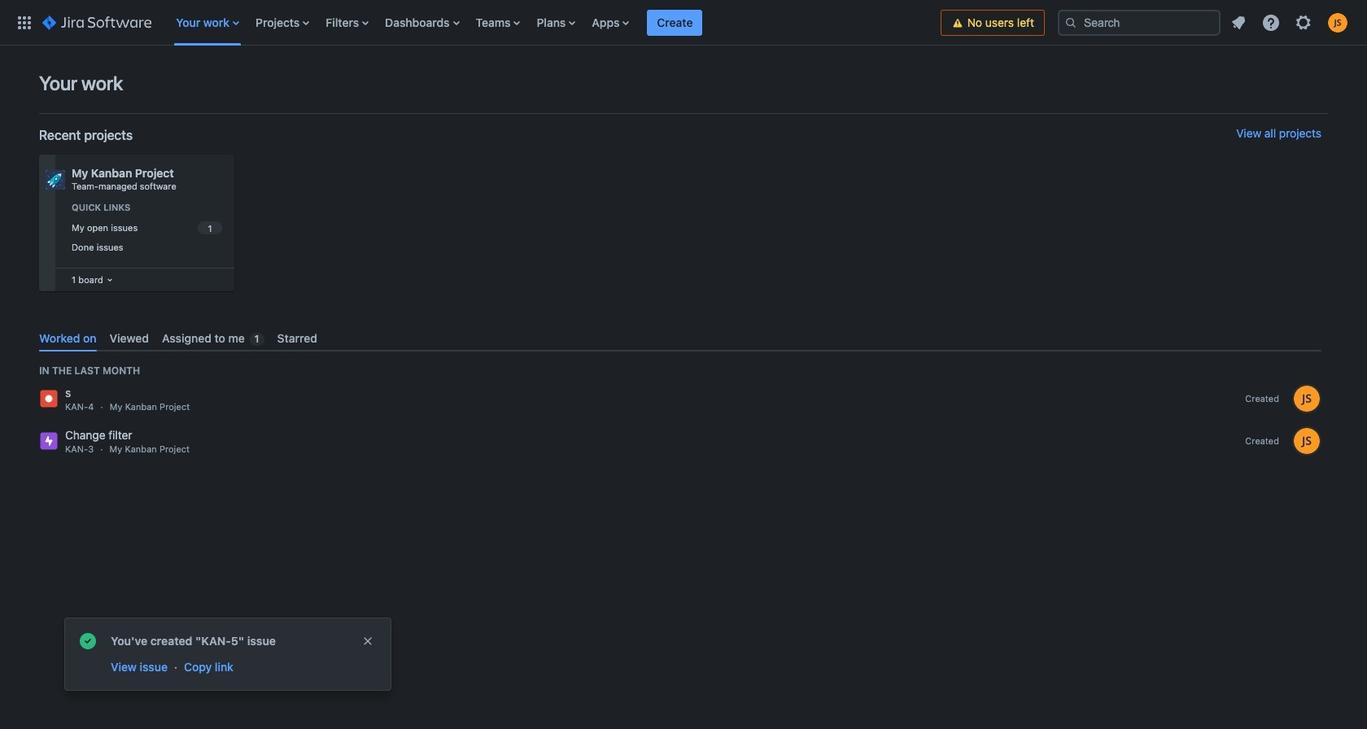 Task type: vqa. For each thing, say whether or not it's contained in the screenshot.
insert on the bottom right of page
no



Task type: describe. For each thing, give the bounding box(es) containing it.
primary element
[[10, 0, 941, 45]]

Search field
[[1058, 9, 1221, 35]]

board image
[[103, 273, 116, 287]]



Task type: locate. For each thing, give the bounding box(es) containing it.
settings image
[[1294, 13, 1314, 32]]

jira software image
[[42, 13, 152, 32], [42, 13, 152, 32]]

search image
[[1065, 16, 1078, 29]]

0 horizontal spatial list
[[168, 0, 941, 45]]

help image
[[1262, 13, 1281, 32]]

1 horizontal spatial list
[[1224, 8, 1358, 37]]

None search field
[[1058, 9, 1221, 35]]

alert
[[65, 619, 391, 690]]

banner
[[0, 0, 1367, 46]]

success image
[[78, 632, 98, 651]]

notifications image
[[1229, 13, 1249, 32]]

your profile and settings image
[[1328, 13, 1348, 32]]

tab list
[[33, 325, 1328, 352]]

list
[[168, 0, 941, 45], [1224, 8, 1358, 37]]

list item
[[647, 0, 703, 45]]

appswitcher icon image
[[15, 13, 34, 32]]

dismiss image
[[361, 635, 374, 648]]



